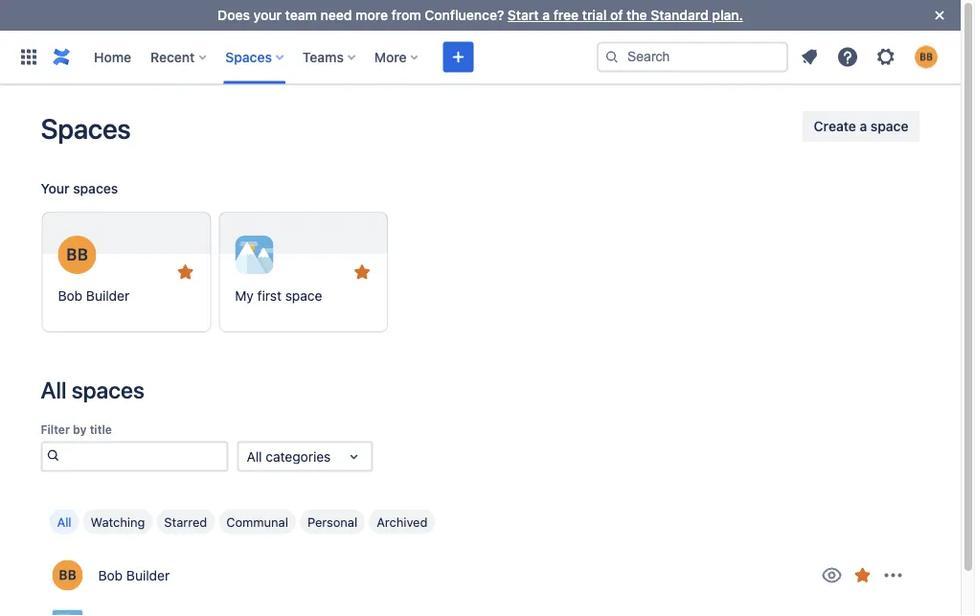 Task type: locate. For each thing, give the bounding box(es) containing it.
0 horizontal spatial starred image
[[174, 261, 197, 284]]

1 vertical spatial bob builder
[[98, 567, 170, 583]]

Search field
[[597, 42, 789, 72]]

home
[[94, 49, 131, 65]]

1 vertical spatial builder
[[126, 567, 170, 583]]

0 vertical spatial bob builder
[[58, 288, 130, 304]]

spaces
[[73, 181, 118, 196], [72, 377, 145, 403]]

2 starred image from the left
[[351, 261, 374, 284]]

0 vertical spatial bob
[[58, 288, 83, 304]]

more button
[[369, 42, 426, 72]]

Filter by title field
[[63, 443, 227, 470]]

title
[[90, 423, 112, 436]]

1 horizontal spatial spaces
[[225, 49, 272, 65]]

filter by title
[[41, 423, 112, 436]]

space for create a space
[[871, 118, 909, 134]]

banner
[[0, 30, 961, 84]]

bob builder link
[[42, 212, 211, 333], [52, 550, 909, 600]]

teams
[[303, 49, 344, 65]]

create a space button
[[803, 111, 920, 142]]

bob inside all spaces region
[[98, 567, 123, 583]]

bob builder inside your spaces region
[[58, 288, 130, 304]]

your spaces region
[[41, 173, 920, 348]]

spaces
[[225, 49, 272, 65], [41, 112, 131, 145]]

builder for bob builder link in the all spaces region
[[126, 567, 170, 583]]

builder down watching
[[126, 567, 170, 583]]

1 horizontal spatial space
[[871, 118, 909, 134]]

builder
[[86, 288, 130, 304], [126, 567, 170, 583]]

spaces inside spaces popup button
[[225, 49, 272, 65]]

free
[[554, 7, 579, 23]]

bob
[[58, 288, 83, 304], [98, 567, 123, 583]]

builder inside your spaces region
[[86, 288, 130, 304]]

a right the create
[[860, 118, 867, 134]]

a
[[543, 7, 550, 23], [860, 118, 867, 134]]

spaces up your spaces
[[41, 112, 131, 145]]

space right the create
[[871, 118, 909, 134]]

your
[[41, 181, 70, 196]]

starred image inside my first space link
[[351, 261, 374, 284]]

bob builder link inside all spaces region
[[52, 550, 909, 600]]

all up filter
[[41, 377, 67, 403]]

space for my first space
[[285, 288, 322, 304]]

first
[[257, 288, 282, 304]]

0 vertical spatial spaces
[[225, 49, 272, 65]]

starred image inside bob builder link
[[174, 261, 197, 284]]

bob builder link inside your spaces region
[[42, 212, 211, 333]]

watching
[[91, 514, 145, 529]]

1 vertical spatial spaces
[[72, 377, 145, 403]]

teams button
[[297, 42, 363, 72]]

does
[[218, 7, 250, 23]]

0 vertical spatial all
[[41, 377, 67, 403]]

builder for bob builder link in the your spaces region
[[86, 288, 130, 304]]

space inside region
[[285, 288, 322, 304]]

all for all
[[57, 514, 71, 529]]

1 horizontal spatial bob
[[98, 567, 123, 583]]

1 vertical spatial a
[[860, 118, 867, 134]]

0 vertical spatial spaces
[[73, 181, 118, 196]]

1 horizontal spatial starred image
[[351, 261, 374, 284]]

0 vertical spatial builder
[[86, 288, 130, 304]]

None text field
[[247, 447, 250, 466]]

starred
[[164, 514, 207, 529]]

space inside 'popup button'
[[871, 118, 909, 134]]

spaces down does
[[225, 49, 272, 65]]

0 vertical spatial bob builder link
[[42, 212, 211, 333]]

bob builder
[[58, 288, 130, 304], [98, 567, 170, 583]]

1 vertical spatial all
[[247, 448, 262, 464]]

space
[[871, 118, 909, 134], [285, 288, 322, 304]]

spaces right your
[[73, 181, 118, 196]]

0 vertical spatial a
[[543, 7, 550, 23]]

help icon image
[[837, 46, 860, 69]]

spaces up "title"
[[72, 377, 145, 403]]

1 starred image from the left
[[174, 261, 197, 284]]

your spaces
[[41, 181, 118, 196]]

notification icon image
[[798, 46, 821, 69]]

1 vertical spatial space
[[285, 288, 322, 304]]

2 vertical spatial all
[[57, 514, 71, 529]]

1 vertical spatial bob
[[98, 567, 123, 583]]

all inside all button
[[57, 514, 71, 529]]

starred image for my first space
[[351, 261, 374, 284]]

0 horizontal spatial a
[[543, 7, 550, 23]]

my first space link
[[219, 212, 388, 333]]

appswitcher icon image
[[17, 46, 40, 69]]

of
[[610, 7, 623, 23]]

space right first
[[285, 288, 322, 304]]

watching button
[[83, 509, 153, 534]]

personal
[[308, 514, 358, 529]]

bob builder inside all spaces region
[[98, 567, 170, 583]]

1 vertical spatial bob builder link
[[52, 550, 909, 600]]

settings icon image
[[875, 46, 898, 69]]

builder inside all spaces region
[[126, 567, 170, 583]]

1 horizontal spatial a
[[860, 118, 867, 134]]

0 horizontal spatial spaces
[[41, 112, 131, 145]]

0 vertical spatial space
[[871, 118, 909, 134]]

start
[[508, 7, 539, 23]]

bob builder down watching button
[[98, 567, 170, 583]]

open image
[[343, 445, 366, 468]]

spaces for your spaces
[[73, 181, 118, 196]]

by
[[73, 423, 87, 436]]

does your team need more from confluence? start a free trial of the standard plan.
[[218, 7, 743, 23]]

all
[[41, 377, 67, 403], [247, 448, 262, 464], [57, 514, 71, 529]]

builder up all spaces
[[86, 288, 130, 304]]

all left watching
[[57, 514, 71, 529]]

a left free
[[543, 7, 550, 23]]

0 horizontal spatial bob
[[58, 288, 83, 304]]

bob builder up all spaces
[[58, 288, 130, 304]]

0 horizontal spatial space
[[285, 288, 322, 304]]

all left the categories
[[247, 448, 262, 464]]

communal button
[[219, 509, 296, 534]]

start a free trial of the standard plan. link
[[508, 7, 743, 23]]

starred image
[[174, 261, 197, 284], [351, 261, 374, 284]]



Task type: vqa. For each thing, say whether or not it's contained in the screenshot.
Of
yes



Task type: describe. For each thing, give the bounding box(es) containing it.
trial
[[582, 7, 607, 23]]

the
[[627, 7, 647, 23]]

watch image
[[821, 564, 844, 587]]

1 vertical spatial spaces
[[41, 112, 131, 145]]

my
[[235, 288, 254, 304]]

recent button
[[145, 42, 214, 72]]

all for all categories
[[247, 448, 262, 464]]

search image
[[43, 443, 63, 466]]

confluence image
[[50, 46, 73, 69]]

from
[[392, 7, 421, 23]]

create
[[814, 118, 857, 134]]

bob inside your spaces region
[[58, 288, 83, 304]]

all button
[[49, 509, 79, 534]]

close image
[[929, 4, 952, 27]]

my first space
[[235, 288, 322, 304]]

all spaces region
[[41, 374, 920, 615]]

spaces button
[[220, 42, 291, 72]]

more
[[356, 7, 388, 23]]

your profile and preferences image
[[915, 46, 938, 69]]

create image
[[447, 46, 470, 69]]

banner containing home
[[0, 30, 961, 84]]

filter
[[41, 423, 70, 436]]

search image
[[605, 49, 620, 65]]

starred image for bob builder
[[174, 261, 197, 284]]

team
[[285, 7, 317, 23]]

all categories
[[247, 448, 331, 464]]

need
[[321, 7, 352, 23]]

standard
[[651, 7, 709, 23]]

communal
[[226, 514, 288, 529]]

home link
[[88, 42, 137, 72]]

more actions image
[[882, 564, 905, 587]]

a inside create a space 'popup button'
[[860, 118, 867, 134]]

your
[[254, 7, 282, 23]]

plan.
[[712, 7, 743, 23]]

starred button
[[157, 509, 215, 534]]

all spaces
[[41, 377, 145, 403]]

none text field inside all spaces region
[[247, 447, 250, 466]]

categories
[[266, 448, 331, 464]]

confluence image
[[50, 46, 73, 69]]

more
[[375, 49, 407, 65]]

confluence?
[[425, 7, 504, 23]]

archived
[[377, 514, 428, 529]]

personal button
[[300, 509, 365, 534]]

unstar this space image
[[851, 564, 874, 587]]

create a space
[[814, 118, 909, 134]]

recent
[[151, 49, 195, 65]]

all for all spaces
[[41, 377, 67, 403]]

archived button
[[369, 509, 435, 534]]

global element
[[11, 30, 597, 84]]

spaces for all spaces
[[72, 377, 145, 403]]



